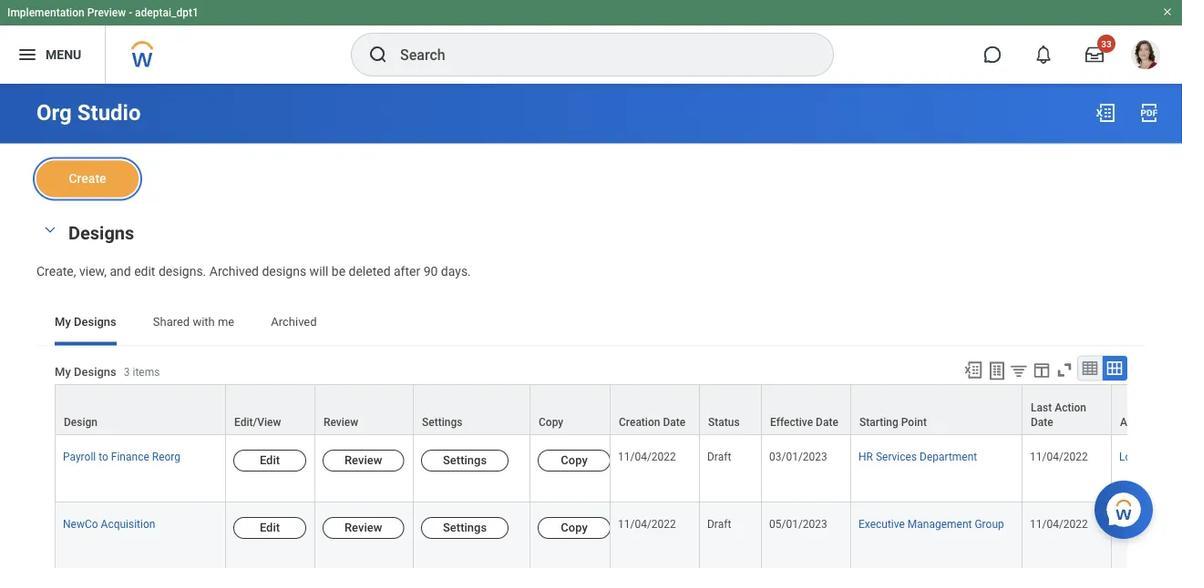 Task type: vqa. For each thing, say whether or not it's contained in the screenshot.
count popup button
no



Task type: locate. For each thing, give the bounding box(es) containing it.
33
[[1101, 38, 1112, 49]]

review button
[[323, 450, 404, 471], [323, 517, 404, 539]]

review for edit
[[345, 521, 382, 534]]

my
[[55, 315, 71, 329], [55, 365, 71, 379]]

creation date column header
[[611, 384, 700, 436]]

0 vertical spatial review button
[[323, 450, 404, 471]]

1 vertical spatial draft
[[707, 518, 731, 531]]

2 horizontal spatial date
[[1031, 416, 1053, 429]]

0 vertical spatial action
[[1055, 401, 1086, 414]]

2 draft from the top
[[707, 518, 731, 531]]

design
[[64, 416, 98, 429]]

create, view, and edit designs. archived designs will be deleted after 90 days.
[[36, 264, 471, 279]]

toolbar
[[955, 356, 1127, 384]]

settings for edit
[[443, 521, 487, 534]]

click to view/edit grid preferences image
[[1032, 360, 1052, 380]]

last
[[1031, 401, 1052, 414]]

2 logan mcnei from the top
[[1119, 518, 1182, 531]]

shared
[[153, 315, 190, 329]]

draft down status
[[707, 451, 731, 463]]

my up design
[[55, 365, 71, 379]]

0 horizontal spatial archived
[[209, 264, 259, 279]]

1 vertical spatial logan mcnei
[[1119, 518, 1182, 531]]

2 mcnei from the top
[[1152, 518, 1182, 531]]

1 vertical spatial copy button
[[538, 517, 611, 539]]

copy inside popup button
[[539, 416, 563, 429]]

status
[[708, 416, 740, 429]]

tab list containing my designs
[[36, 302, 1146, 346]]

designs down view,
[[74, 315, 116, 329]]

org studio
[[36, 100, 141, 126]]

90
[[423, 264, 438, 279]]

inbox large image
[[1085, 46, 1104, 64]]

date
[[663, 416, 686, 429], [816, 416, 838, 429], [1031, 416, 1053, 429]]

logan mcnei for 05/01/2023
[[1119, 518, 1182, 531]]

1 vertical spatial edit button
[[233, 517, 306, 539]]

-
[[129, 6, 132, 19]]

payroll
[[63, 451, 96, 463]]

1 review button from the top
[[323, 450, 404, 471]]

hr services department link
[[859, 447, 977, 463]]

mcnei
[[1152, 451, 1182, 463], [1152, 518, 1182, 531]]

creation
[[619, 416, 660, 429]]

1 vertical spatial my
[[55, 365, 71, 379]]

2 edit button from the top
[[233, 517, 306, 539]]

table image
[[1081, 359, 1099, 378]]

settings column header
[[414, 384, 530, 436]]

logan mcnei link
[[1119, 447, 1182, 463], [1119, 514, 1182, 531]]

implementation
[[7, 6, 84, 19]]

archived inside designs group
[[209, 264, 259, 279]]

view,
[[79, 264, 107, 279]]

hr
[[859, 451, 873, 463]]

0 vertical spatial logan
[[1119, 451, 1149, 463]]

my for my designs
[[55, 315, 71, 329]]

logan for 05/01/2023
[[1119, 518, 1149, 531]]

0 vertical spatial copy
[[539, 416, 563, 429]]

designs group
[[36, 219, 1146, 280]]

settings button
[[421, 450, 509, 471], [421, 517, 509, 539]]

logan
[[1119, 451, 1149, 463], [1119, 518, 1149, 531]]

effective date button
[[762, 385, 850, 434]]

export to excel image
[[1095, 102, 1116, 124], [963, 360, 983, 380]]

row for designs group at the top of page
[[55, 435, 1182, 503]]

designs for my designs
[[74, 315, 116, 329]]

draft
[[707, 451, 731, 463], [707, 518, 731, 531]]

logan mcnei for 03/01/2023
[[1119, 451, 1182, 463]]

1 row from the top
[[55, 384, 1182, 436]]

designs inside group
[[68, 223, 134, 244]]

1 horizontal spatial action
[[1120, 416, 1152, 429]]

me
[[218, 315, 234, 329]]

archived left designs
[[209, 264, 259, 279]]

date inside last action date
[[1031, 416, 1053, 429]]

0 vertical spatial edit button
[[233, 450, 306, 471]]

1 vertical spatial logan mcnei link
[[1119, 514, 1182, 531]]

taken
[[1154, 416, 1182, 429]]

1 horizontal spatial archived
[[271, 315, 317, 329]]

designs
[[68, 223, 134, 244], [74, 315, 116, 329], [74, 365, 116, 379]]

1 vertical spatial settings
[[443, 453, 487, 467]]

org
[[36, 100, 72, 126]]

2 row from the top
[[55, 435, 1182, 503]]

0 horizontal spatial date
[[663, 416, 686, 429]]

0 vertical spatial edit
[[260, 453, 280, 467]]

copy
[[539, 416, 563, 429], [561, 453, 588, 467], [561, 521, 588, 534]]

acquisition
[[101, 518, 155, 531]]

1 vertical spatial settings button
[[421, 517, 509, 539]]

designs left '3'
[[74, 365, 116, 379]]

1 vertical spatial archived
[[271, 315, 317, 329]]

0 horizontal spatial action
[[1055, 401, 1086, 414]]

0 vertical spatial logan mcnei link
[[1119, 447, 1182, 463]]

draft left 05/01/2023 on the right bottom of the page
[[707, 518, 731, 531]]

1 vertical spatial designs
[[74, 315, 116, 329]]

edit/view
[[234, 416, 281, 429]]

1 date from the left
[[663, 416, 686, 429]]

3
[[124, 366, 130, 379]]

starting
[[859, 416, 898, 429]]

designs inside tab list
[[74, 315, 116, 329]]

org studio main content
[[0, 84, 1182, 569]]

2 vertical spatial settings
[[443, 521, 487, 534]]

logan mcnei link for 05/01/2023
[[1119, 514, 1182, 531]]

tab list
[[36, 302, 1146, 346]]

2 edit from the top
[[260, 521, 280, 534]]

1 draft from the top
[[707, 451, 731, 463]]

row
[[55, 384, 1182, 436], [55, 435, 1182, 503], [55, 503, 1182, 569]]

my down create,
[[55, 315, 71, 329]]

days.
[[441, 264, 471, 279]]

1 vertical spatial edit
[[260, 521, 280, 534]]

settings
[[422, 416, 462, 429], [443, 453, 487, 467], [443, 521, 487, 534]]

0 vertical spatial settings button
[[421, 450, 509, 471]]

export to excel image left "export to worksheets" image
[[963, 360, 983, 380]]

0 vertical spatial draft
[[707, 451, 731, 463]]

export to excel image for create
[[1095, 102, 1116, 124]]

export to excel image left view printable version (pdf) image
[[1095, 102, 1116, 124]]

executive management group link
[[859, 514, 1004, 531]]

copy button
[[538, 450, 611, 471], [538, 517, 611, 539]]

11/04/2022
[[618, 451, 676, 463], [1030, 451, 1088, 463], [618, 518, 676, 531], [1030, 518, 1088, 531]]

design button
[[56, 385, 225, 434]]

settings inside settings popup button
[[422, 416, 462, 429]]

1 logan mcnei link from the top
[[1119, 447, 1182, 463]]

archived down designs
[[271, 315, 317, 329]]

0 vertical spatial copy button
[[538, 450, 611, 471]]

0 vertical spatial my
[[55, 315, 71, 329]]

my designs 3 items
[[55, 365, 160, 379]]

0 vertical spatial logan mcnei
[[1119, 451, 1182, 463]]

1 logan from the top
[[1119, 451, 1149, 463]]

2 vertical spatial review
[[345, 521, 382, 534]]

action
[[1055, 401, 1086, 414], [1120, 416, 1152, 429]]

copy for edit
[[561, 521, 588, 534]]

0 vertical spatial settings
[[422, 416, 462, 429]]

copy for edit/view
[[539, 416, 563, 429]]

archived
[[209, 264, 259, 279], [271, 315, 317, 329]]

menu
[[46, 47, 81, 62]]

review inside review popup button
[[324, 416, 358, 429]]

date inside creation date popup button
[[663, 416, 686, 429]]

view printable version (pdf) image
[[1138, 102, 1160, 124]]

menu button
[[0, 26, 105, 84]]

my for my designs 3 items
[[55, 365, 71, 379]]

0 vertical spatial export to excel image
[[1095, 102, 1116, 124]]

0 vertical spatial designs
[[68, 223, 134, 244]]

action left taken
[[1120, 416, 1152, 429]]

menu banner
[[0, 0, 1182, 84]]

starting point button
[[851, 385, 1022, 434]]

Search Workday  search field
[[400, 35, 796, 75]]

1 vertical spatial action
[[1120, 416, 1152, 429]]

deleted
[[349, 264, 391, 279]]

review for edit/view
[[324, 416, 358, 429]]

1 vertical spatial mcnei
[[1152, 518, 1182, 531]]

create button
[[36, 161, 139, 197]]

1 mcnei from the top
[[1152, 451, 1182, 463]]

1 vertical spatial logan
[[1119, 518, 1149, 531]]

2 logan mcnei link from the top
[[1119, 514, 1182, 531]]

group
[[975, 518, 1004, 531]]

2 vertical spatial designs
[[74, 365, 116, 379]]

1 vertical spatial export to excel image
[[963, 360, 983, 380]]

2 date from the left
[[816, 416, 838, 429]]

newco
[[63, 518, 98, 531]]

executive
[[859, 518, 905, 531]]

edit button
[[233, 450, 306, 471], [233, 517, 306, 539]]

last action date column header
[[1023, 384, 1112, 436]]

starting point
[[859, 416, 927, 429]]

mcnei for 03/01/2023
[[1152, 451, 1182, 463]]

fullscreen image
[[1054, 360, 1075, 380]]

1 vertical spatial copy
[[561, 453, 588, 467]]

designs up view,
[[68, 223, 134, 244]]

2 vertical spatial copy
[[561, 521, 588, 534]]

close environment banner image
[[1162, 6, 1173, 17]]

settings button
[[414, 385, 530, 434]]

logan mcnei link for 03/01/2023
[[1119, 447, 1182, 463]]

will
[[310, 264, 328, 279]]

1 my from the top
[[55, 315, 71, 329]]

review
[[324, 416, 358, 429], [345, 453, 382, 467], [345, 521, 382, 534]]

date down last
[[1031, 416, 1053, 429]]

33 button
[[1075, 35, 1116, 75]]

creation date
[[619, 416, 686, 429]]

status button
[[700, 385, 761, 434]]

shared with me
[[153, 315, 234, 329]]

designs
[[262, 264, 306, 279]]

1 logan mcnei from the top
[[1119, 451, 1182, 463]]

1 horizontal spatial export to excel image
[[1095, 102, 1116, 124]]

action right last
[[1055, 401, 1086, 414]]

row containing last action date
[[55, 384, 1182, 436]]

be
[[332, 264, 345, 279]]

creation date button
[[611, 385, 699, 434]]

1 edit from the top
[[260, 453, 280, 467]]

1 horizontal spatial date
[[816, 416, 838, 429]]

logan mcnei
[[1119, 451, 1182, 463], [1119, 518, 1182, 531]]

edit
[[260, 453, 280, 467], [260, 521, 280, 534]]

date right the creation
[[663, 416, 686, 429]]

date inside effective date "popup button"
[[816, 416, 838, 429]]

3 row from the top
[[55, 503, 1182, 569]]

date right effective
[[816, 416, 838, 429]]

0 vertical spatial review
[[324, 416, 358, 429]]

status column header
[[700, 384, 762, 436]]

designs.
[[158, 264, 206, 279]]

1 vertical spatial review button
[[323, 517, 404, 539]]

3 date from the left
[[1031, 416, 1053, 429]]

0 vertical spatial mcnei
[[1152, 451, 1182, 463]]

newco acquisition
[[63, 518, 155, 531]]

0 vertical spatial archived
[[209, 264, 259, 279]]

starting point column header
[[851, 384, 1023, 436]]

0 horizontal spatial export to excel image
[[963, 360, 983, 380]]

2 logan from the top
[[1119, 518, 1149, 531]]

2 my from the top
[[55, 365, 71, 379]]



Task type: describe. For each thing, give the bounding box(es) containing it.
payroll to finance reorg
[[63, 451, 180, 463]]

export to excel image for design
[[963, 360, 983, 380]]

review column header
[[315, 384, 414, 436]]

settings for edit/view
[[422, 416, 462, 429]]

action inside last action date
[[1055, 401, 1086, 414]]

last action date button
[[1023, 385, 1111, 434]]

select to filter grid data image
[[1009, 361, 1029, 380]]

expand table image
[[1105, 359, 1124, 378]]

after
[[394, 264, 420, 279]]

my designs
[[55, 315, 116, 329]]

effective date column header
[[762, 384, 851, 436]]

edit for 2nd edit button
[[260, 521, 280, 534]]

search image
[[367, 44, 389, 66]]

reorg
[[152, 451, 180, 463]]

create,
[[36, 264, 76, 279]]

mcnei for 05/01/2023
[[1152, 518, 1182, 531]]

copy column header
[[530, 384, 611, 436]]

draft for 05/01/2023
[[707, 518, 731, 531]]

and
[[110, 264, 131, 279]]

toolbar inside org studio main content
[[955, 356, 1127, 384]]

1 copy button from the top
[[538, 450, 611, 471]]

newco acquisition link
[[63, 514, 155, 531]]

last action date
[[1031, 401, 1086, 429]]

items
[[133, 366, 160, 379]]

action taken button
[[1112, 385, 1182, 434]]

designs button
[[68, 223, 134, 244]]

point
[[901, 416, 927, 429]]

services
[[876, 451, 917, 463]]

action inside action taken popup button
[[1120, 416, 1152, 429]]

finance
[[111, 451, 149, 463]]

edit/view column header
[[226, 384, 315, 436]]

studio
[[77, 100, 141, 126]]

justify image
[[16, 44, 38, 66]]

effective date
[[770, 416, 838, 429]]

03/01/2023
[[769, 451, 827, 463]]

date for effective date
[[816, 416, 838, 429]]

archived inside tab list
[[271, 315, 317, 329]]

management
[[908, 518, 972, 531]]

chevron down image
[[39, 224, 61, 237]]

edit
[[134, 264, 155, 279]]

logan for 03/01/2023
[[1119, 451, 1149, 463]]

adeptai_dpt1
[[135, 6, 199, 19]]

hr services department
[[859, 451, 977, 463]]

edit/view button
[[226, 385, 314, 434]]

date for creation date
[[663, 416, 686, 429]]

executive management group
[[859, 518, 1004, 531]]

draft for 03/01/2023
[[707, 451, 731, 463]]

preview
[[87, 6, 126, 19]]

design column header
[[55, 384, 226, 436]]

2 settings button from the top
[[421, 517, 509, 539]]

2 copy button from the top
[[538, 517, 611, 539]]

row for menu banner
[[55, 384, 1182, 436]]

department
[[920, 451, 977, 463]]

designs for my designs 3 items
[[74, 365, 116, 379]]

tab list inside org studio main content
[[36, 302, 1146, 346]]

copy button
[[530, 385, 610, 434]]

effective
[[770, 416, 813, 429]]

1 settings button from the top
[[421, 450, 509, 471]]

notifications large image
[[1034, 46, 1053, 64]]

2 review button from the top
[[323, 517, 404, 539]]

with
[[193, 315, 215, 329]]

create
[[69, 171, 106, 186]]

edit for first edit button from the top
[[260, 453, 280, 467]]

1 edit button from the top
[[233, 450, 306, 471]]

05/01/2023
[[769, 518, 827, 531]]

payroll to finance reorg link
[[63, 447, 180, 463]]

review button
[[315, 385, 413, 434]]

action taken
[[1120, 416, 1182, 429]]

1 vertical spatial review
[[345, 453, 382, 467]]

export to worksheets image
[[986, 360, 1008, 382]]

to
[[99, 451, 108, 463]]

implementation preview -   adeptai_dpt1
[[7, 6, 199, 19]]

profile logan mcneil image
[[1131, 40, 1160, 73]]



